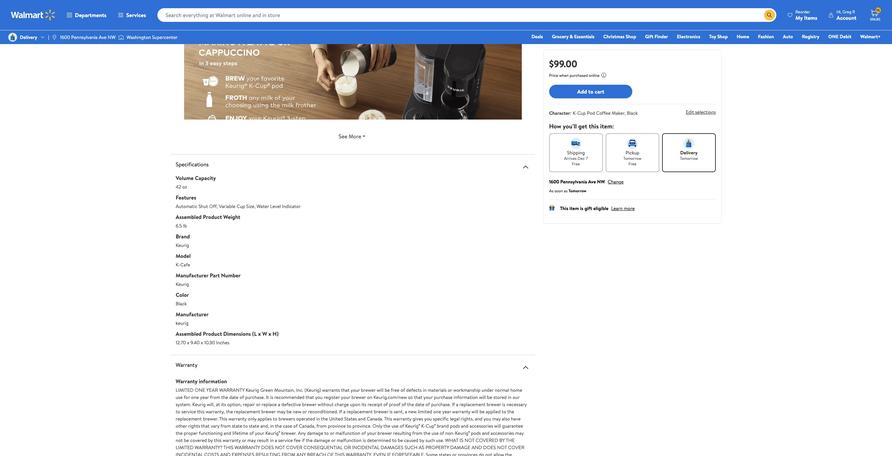 Task type: describe. For each thing, give the bounding box(es) containing it.
part
[[210, 272, 220, 279]]

0 horizontal spatial service
[[181, 409, 196, 416]]

and right rights,
[[475, 416, 483, 423]]

vary
[[211, 423, 220, 430]]

of right free
[[401, 387, 405, 394]]

brewer up determined
[[378, 430, 392, 437]]

pennsylvania for 1600 pennsylvania ave nw change as soon as tomorrow
[[561, 179, 587, 186]]

your down only
[[367, 430, 377, 437]]

will down under
[[479, 395, 486, 401]]

ave for 1600 pennsylvania ave nw
[[99, 34, 107, 41]]

replacement up rights,
[[460, 402, 486, 409]]

free
[[391, 387, 400, 394]]

2 manufacturer from the top
[[176, 311, 209, 319]]

0 vertical spatial not
[[176, 438, 183, 444]]

breach
[[307, 452, 326, 457]]

nw for 1600 pennsylvania ave nw change as soon as tomorrow
[[597, 179, 605, 186]]

free inside pickup tomorrow free
[[629, 161, 637, 167]]

2 horizontal spatial not
[[497, 445, 507, 452]]

to down province
[[324, 430, 329, 437]]

or up operated
[[303, 409, 307, 416]]

0 vertical spatial damage
[[307, 430, 323, 437]]

2 cover from the left
[[508, 445, 525, 452]]

inc.
[[296, 387, 303, 394]]

gift
[[645, 33, 654, 40]]

to up also
[[502, 409, 506, 416]]

warranty down sent,
[[393, 416, 412, 423]]

2 by from the left
[[420, 438, 424, 444]]

that up functioning
[[201, 423, 210, 430]]

walmart+ link
[[858, 33, 884, 40]]

1 horizontal spatial keurig®
[[405, 423, 420, 430]]

one inside warranty information limited one year warranty keurig green mountain, inc. (keurig) warrants that your brewer will be free of defects in materials or workmanship under normal home use for one year from the date of purchase. it is recommended that you register your brewer on keurig.com/new so that your purchase information will be stored in our system. keurig will, at its option, repair or replace a defective brewer without charge upon its receipt of proof of the date of purchase. if a replacement brewer is necessary to service this warranty, the replacement brewer may be new or reconditioned. if a replacement brewer is sent, a new limited one year warranty will be applied to the replacement brewer. this warranty only applies to brewers operated in the united states and canada. this warranty gives you specific legal rights, and you may also have other rights that vary from state to state and, in the case of canada, from province to province. only the use of keurig® k-cup® brand pods and accessories will guarantee the proper functioning and lifetime of your keurig® brewer. any damage to or malfunction of your brewer resulting from the use of non-keurig® pods and accessories may not be covered by this warranty or may result in a service fee if the damage or malfunction is determined to be caused by such use. what is not covered by the limited warranty? this warranty does not cover consequential or incidental damages such as property damage and does not cover incidental costs and expenses resulting from any breach of this warranty, even if foreseeable. some states or provinces do not
[[195, 387, 205, 394]]

keurig left will,
[[192, 402, 206, 409]]

in right and,
[[270, 423, 274, 430]]

keurig up color
[[176, 281, 189, 288]]

functioning
[[199, 430, 223, 437]]

edit selections
[[686, 109, 716, 116]]

system.
[[176, 402, 191, 409]]

in right 'result'
[[270, 438, 274, 444]]

or down lifetime
[[242, 438, 246, 444]]

and up covered
[[482, 430, 490, 437]]

1 state from the left
[[232, 423, 242, 430]]

will left guarantee
[[494, 423, 501, 430]]

1 assembled from the top
[[176, 213, 202, 221]]

in left our
[[508, 395, 512, 401]]

a down charge
[[343, 409, 346, 416]]

0 horizontal spatial this
[[224, 445, 234, 452]]

gift
[[585, 205, 593, 212]]

only
[[248, 416, 257, 423]]

brewer up applied
[[487, 402, 501, 409]]

0 vertical spatial use
[[176, 395, 183, 401]]

keurig down brand
[[176, 242, 189, 249]]

from
[[282, 452, 295, 457]]

1 horizontal spatial not
[[465, 438, 475, 444]]

replacement down upon
[[347, 409, 373, 416]]

fashion
[[758, 33, 774, 40]]

warranty for warranty
[[176, 362, 198, 369]]

sent,
[[394, 409, 404, 416]]

upon
[[350, 402, 361, 409]]

1 horizontal spatial this
[[384, 416, 392, 423]]

character : k-cup pod coffee maker, black
[[549, 110, 638, 117]]

result
[[257, 438, 269, 444]]

intent image for pickup image
[[627, 138, 638, 149]]

capacity
[[195, 174, 216, 182]]

or right 'repair'
[[256, 402, 261, 409]]

0 vertical spatial year
[[200, 395, 209, 401]]

the up also
[[507, 409, 514, 416]]

cup inside volume capacity 42 oz features automatic shut off, variable cup size, water level indicator assembled product weight 6.5 lb brand keurig model k-cafe manufacturer part number keurig color black manufacturer keurig assembled product dimensions (l x w x h) 12.70 x 9.40 x 10.30 inches
[[237, 203, 245, 210]]

such
[[426, 438, 435, 444]]

will up keurig.com/new
[[377, 387, 384, 394]]

black inside volume capacity 42 oz features automatic shut off, variable cup size, water level indicator assembled product weight 6.5 lb brand keurig model k-cafe manufacturer part number keurig color black manufacturer keurig assembled product dimensions (l x w x h) 12.70 x 9.40 x 10.30 inches
[[176, 301, 187, 308]]

2 horizontal spatial keurig®
[[455, 430, 470, 437]]

search icon image
[[767, 12, 773, 18]]

christmas shop
[[604, 33, 636, 40]]

Walmart Site-Wide search field
[[157, 8, 777, 22]]

is up warranty,
[[363, 438, 366, 444]]

1 vertical spatial malfunction
[[337, 438, 362, 444]]

brewer up on on the bottom left of page
[[361, 387, 376, 394]]

when
[[560, 73, 569, 78]]

may up brewers
[[277, 409, 285, 416]]

add to cart
[[578, 88, 605, 95]]

be down defective
[[287, 409, 292, 416]]

nw for 1600 pennsylvania ave nw
[[108, 34, 116, 41]]

of up 'repair'
[[240, 395, 244, 401]]

1 vertical spatial this
[[197, 409, 205, 416]]

price
[[549, 73, 559, 78]]

r
[[853, 9, 855, 15]]

shop for toy shop
[[718, 33, 728, 40]]

to up lifetime
[[243, 423, 248, 430]]

to inside button
[[589, 88, 594, 95]]

or down province
[[330, 430, 334, 437]]

from right vary
[[221, 423, 231, 430]]

delivery for delivery tomorrow
[[681, 150, 698, 156]]

1600 pennsylvania ave nw
[[60, 34, 116, 41]]

so
[[408, 395, 413, 401]]

year
[[206, 387, 218, 394]]

the up option,
[[221, 395, 228, 401]]

shipping
[[567, 150, 585, 156]]

0 vertical spatial black
[[627, 110, 638, 117]]

arrives
[[564, 156, 577, 162]]

42
[[176, 184, 181, 190]]

0 horizontal spatial keurig®
[[265, 430, 280, 437]]

2 limited from the top
[[176, 445, 194, 452]]

will up rights,
[[472, 409, 479, 416]]

1600 for 1600 pennsylvania ave nw
[[60, 34, 70, 41]]

is down stored
[[502, 402, 506, 409]]

add to cart button
[[549, 85, 633, 99]]

1 vertical spatial service
[[278, 438, 293, 444]]

of right lifetime
[[249, 430, 254, 437]]

costs
[[204, 452, 219, 457]]

0 horizontal spatial not
[[275, 445, 285, 452]]

1 vertical spatial and
[[220, 452, 231, 457]]

1 does from the left
[[261, 445, 274, 452]]

x right w
[[269, 330, 271, 338]]

the left case
[[275, 423, 282, 430]]

1 vertical spatial year
[[442, 409, 451, 416]]

1 product from the top
[[203, 213, 222, 221]]

1600 for 1600 pennsylvania ave nw change as soon as tomorrow
[[549, 179, 560, 186]]

a right sent,
[[405, 409, 407, 416]]

of up sent,
[[402, 402, 406, 409]]

specifications
[[176, 161, 209, 168]]

dimensions
[[223, 330, 251, 338]]

1 vertical spatial incidental
[[176, 452, 203, 457]]

2 vertical spatial use
[[432, 430, 439, 437]]

0 vertical spatial warranty
[[219, 387, 245, 394]]

x left 9.40
[[187, 340, 189, 347]]

or down "damage"
[[452, 452, 457, 457]]

character
[[549, 110, 570, 117]]

in right defects
[[423, 387, 427, 394]]

size,
[[246, 203, 256, 210]]

eligible
[[594, 205, 609, 212]]

canada,
[[299, 423, 315, 430]]

$96.80
[[870, 17, 881, 22]]

toy shop link
[[706, 33, 731, 40]]

fashion link
[[755, 33, 777, 40]]

1 new from the left
[[293, 409, 301, 416]]

pickup
[[626, 150, 640, 156]]

a right replace
[[278, 402, 280, 409]]

case
[[283, 423, 292, 430]]

the down so
[[407, 402, 414, 409]]

gifting made easy image
[[549, 205, 555, 211]]

of down brand
[[440, 430, 444, 437]]

is left sent,
[[390, 409, 393, 416]]

and left lifetime
[[224, 430, 231, 437]]

warranty down lifetime
[[223, 438, 241, 444]]

change
[[608, 179, 624, 186]]

1 vertical spatial pods
[[471, 430, 481, 437]]

the down option,
[[226, 409, 233, 416]]

and up province.
[[358, 416, 366, 423]]

foreseeable.
[[392, 452, 425, 457]]

a up legal
[[456, 402, 458, 409]]

0 vertical spatial this
[[589, 122, 599, 131]]

stored
[[494, 395, 507, 401]]

if
[[302, 438, 305, 444]]

be up keurig.com/new
[[385, 387, 390, 394]]

dec
[[578, 156, 585, 162]]

warranty up rights,
[[452, 409, 471, 416]]

x right (l
[[258, 330, 261, 338]]

1 horizontal spatial this
[[214, 438, 222, 444]]

2 horizontal spatial you
[[484, 416, 491, 423]]

1 vertical spatial warranty
[[235, 445, 260, 452]]

0 horizontal spatial information
[[199, 378, 227, 386]]

warranty?
[[195, 445, 223, 452]]

shipping arrives dec 7 free
[[564, 150, 588, 167]]

from up caused
[[412, 430, 423, 437]]

features
[[176, 194, 196, 201]]

walmart+
[[861, 33, 881, 40]]

your down materials
[[424, 395, 433, 401]]

brewers
[[279, 416, 295, 423]]

the right only
[[384, 423, 391, 430]]

0 horizontal spatial purchase.
[[245, 395, 265, 401]]

2 product from the top
[[203, 330, 222, 338]]

warranty left only
[[229, 416, 247, 423]]

applied
[[486, 409, 501, 416]]

or up consequential
[[331, 438, 336, 444]]

covered
[[190, 438, 207, 444]]

that right so
[[414, 395, 422, 401]]

or up purchase
[[448, 387, 452, 394]]

from down year
[[210, 395, 220, 401]]

departments
[[75, 11, 106, 19]]

|
[[48, 34, 49, 41]]

as
[[564, 188, 568, 194]]

is left gift
[[581, 205, 584, 212]]

ave for 1600 pennsylvania ave nw change as soon as tomorrow
[[589, 179, 596, 186]]

warranty information limited one year warranty keurig green mountain, inc. (keurig) warrants that your brewer will be free of defects in materials or workmanship under normal home use for one year from the date of purchase. it is recommended that you register your brewer on keurig.com/new so that your purchase information will be stored in our system. keurig will, at its option, repair or replace a defective brewer without charge upon its receipt of proof of the date of purchase. if a replacement brewer is necessary to service this warranty, the replacement brewer may be new or reconditioned. if a replacement brewer is sent, a new limited one year warranty will be applied to the replacement brewer. this warranty only applies to brewers operated in the united states and canada. this warranty gives you specific legal rights, and you may also have other rights that vary from state to state and, in the case of canada, from province to province. only the use of keurig® k-cup® brand pods and accessories will guarantee the proper functioning and lifetime of your keurig® brewer. any damage to or malfunction of your brewer resulting from the use of non-keurig® pods and accessories may not be covered by this warranty or may result in a service fee if the damage or malfunction is determined to be caused by such use. what is not covered by the limited warranty? this warranty does not cover consequential or incidental damages such as property damage and does not cover incidental costs and expenses resulting from any breach of this warranty, even if foreseeable. some states or provinces do not 
[[176, 378, 529, 457]]

also
[[502, 416, 510, 423]]

1 horizontal spatial not
[[485, 452, 493, 457]]

2 new from the left
[[408, 409, 417, 416]]

that right warrants
[[341, 387, 350, 394]]

selections
[[696, 109, 716, 116]]

a right 'result'
[[275, 438, 277, 444]]

deals link
[[529, 33, 546, 40]]

of up the limited on the left
[[426, 402, 430, 409]]

may down guarantee
[[515, 430, 524, 437]]

$99.00
[[549, 57, 578, 71]]

if
[[387, 452, 391, 457]]

soon
[[555, 188, 563, 194]]

united
[[329, 416, 343, 423]]

proof
[[389, 402, 401, 409]]

tomorrow for delivery
[[680, 156, 698, 162]]

of down keurig.com/new
[[384, 402, 388, 409]]

free inside shipping arrives dec 7 free
[[572, 161, 580, 167]]

to down system.
[[176, 409, 180, 416]]

to down states
[[347, 423, 351, 430]]

see more
[[339, 133, 361, 140]]

how
[[549, 122, 562, 131]]

2 assembled from the top
[[176, 330, 202, 338]]

(l
[[252, 330, 257, 338]]

that down (keurig) at the bottom
[[306, 395, 314, 401]]

to right applies
[[273, 416, 277, 423]]

tomorrow inside 1600 pennsylvania ave nw change as soon as tomorrow
[[569, 188, 587, 194]]

toy
[[709, 33, 716, 40]]

brewer down (keurig) at the bottom
[[302, 402, 317, 409]]

shut
[[199, 203, 208, 210]]

reconditioned.
[[308, 409, 338, 416]]

edit
[[686, 109, 694, 116]]

replacement up rights
[[176, 416, 202, 423]]

0 horizontal spatial brewer.
[[203, 416, 218, 423]]

of right case
[[293, 423, 298, 430]]

of down province.
[[362, 430, 366, 437]]

canada.
[[367, 416, 383, 423]]

1 vertical spatial date
[[415, 402, 425, 409]]

inches
[[216, 340, 229, 347]]

1 vertical spatial accessories
[[491, 430, 514, 437]]

1 vertical spatial if
[[339, 409, 342, 416]]

 image for delivery
[[8, 33, 17, 42]]

number
[[221, 272, 241, 279]]

christmas
[[604, 33, 625, 40]]



Task type: locate. For each thing, give the bounding box(es) containing it.
be down proper
[[184, 438, 189, 444]]

1 vertical spatial ave
[[589, 179, 596, 186]]

1 horizontal spatial and
[[472, 445, 482, 452]]

such
[[405, 445, 418, 452]]

the up such
[[424, 430, 431, 437]]

under
[[482, 387, 494, 394]]

0 vertical spatial accessories
[[470, 423, 493, 430]]

1 horizontal spatial k-
[[421, 423, 426, 430]]

1 vertical spatial product
[[203, 330, 222, 338]]

warranty up for
[[176, 378, 198, 386]]

level
[[270, 203, 281, 210]]

if
[[452, 402, 455, 409], [339, 409, 342, 416]]

product down 'off,'
[[203, 213, 222, 221]]

nw left change
[[597, 179, 605, 186]]

any
[[297, 452, 306, 457]]

this item is gift eligible learn more
[[560, 205, 635, 212]]

1 horizontal spatial if
[[452, 402, 455, 409]]

this right the "canada."
[[384, 416, 392, 423]]

1 horizontal spatial brewer.
[[281, 430, 297, 437]]

1 horizontal spatial pennsylvania
[[561, 179, 587, 186]]

normal
[[495, 387, 509, 394]]

pennsylvania up as at right
[[561, 179, 587, 186]]

1 vertical spatial brewer.
[[281, 430, 297, 437]]

:
[[570, 110, 572, 117]]

workmanship
[[453, 387, 481, 394]]

replacement
[[460, 402, 486, 409], [234, 409, 260, 416], [347, 409, 373, 416], [176, 416, 202, 423]]

0 vertical spatial pods
[[450, 423, 460, 430]]

you up the 'cup®'
[[424, 416, 432, 423]]

16
[[877, 7, 880, 13]]

1 vertical spatial warranty
[[176, 378, 198, 386]]

7
[[586, 156, 588, 162]]

1 vertical spatial limited
[[176, 445, 194, 452]]

learn more button
[[612, 205, 635, 212]]

the
[[506, 438, 515, 444]]

0 vertical spatial incidental
[[352, 445, 380, 452]]

online
[[589, 73, 600, 78]]

have
[[511, 416, 521, 423]]

variable
[[219, 203, 236, 210]]

be down under
[[487, 395, 492, 401]]

defects
[[406, 387, 422, 394]]

gift finder link
[[642, 33, 671, 40]]

washington
[[127, 34, 151, 41]]

2 vertical spatial this
[[214, 438, 222, 444]]

grocery
[[552, 33, 569, 40]]

1 horizontal spatial its
[[362, 402, 367, 409]]

services
[[126, 11, 146, 19]]

warranty
[[176, 362, 198, 369], [176, 378, 198, 386]]

0 horizontal spatial one
[[195, 387, 205, 394]]

warranty up option,
[[219, 387, 245, 394]]

0 vertical spatial warranty
[[176, 362, 198, 369]]

1 horizontal spatial cover
[[508, 445, 525, 452]]

1 horizontal spatial pods
[[471, 430, 481, 437]]

x right 9.40
[[201, 340, 203, 347]]

2 horizontal spatial use
[[432, 430, 439, 437]]

without
[[318, 402, 334, 409]]

one debit link
[[826, 33, 855, 40]]

assembled
[[176, 213, 202, 221], [176, 330, 202, 338]]

purchase
[[434, 395, 453, 401]]

electronics
[[677, 33, 701, 40]]

1 horizontal spatial incidental
[[352, 445, 380, 452]]

0 horizontal spatial nw
[[108, 34, 116, 41]]

product
[[203, 213, 222, 221], [203, 330, 222, 338]]

0 vertical spatial delivery
[[20, 34, 37, 41]]

expenses
[[232, 452, 254, 457]]

and down rights,
[[461, 423, 469, 430]]

0 horizontal spatial state
[[232, 423, 242, 430]]

ave left change
[[589, 179, 596, 186]]

2 shop from the left
[[718, 33, 728, 40]]

brewer
[[361, 387, 376, 394], [352, 395, 366, 401], [302, 402, 317, 409], [487, 402, 501, 409], [261, 409, 276, 416], [374, 409, 389, 416], [378, 430, 392, 437]]

new up gives
[[408, 409, 417, 416]]

1 cover from the left
[[286, 445, 302, 452]]

specifications image
[[522, 163, 530, 171]]

of up resulting
[[400, 423, 404, 430]]

0 vertical spatial ave
[[99, 34, 107, 41]]

0 horizontal spatial tomorrow
[[569, 188, 587, 194]]

1 vertical spatial one
[[433, 409, 441, 416]]

1 horizontal spatial purchase.
[[431, 402, 451, 409]]

may down applied
[[492, 416, 501, 423]]

brewer up upon
[[352, 395, 366, 401]]

1 shop from the left
[[626, 33, 636, 40]]

registry link
[[799, 33, 823, 40]]

intent image for shipping image
[[571, 138, 582, 149]]

shop right christmas
[[626, 33, 636, 40]]

to up damages
[[392, 438, 397, 444]]

2 warranty from the top
[[176, 378, 198, 386]]

limited
[[418, 409, 432, 416]]

one up specific
[[433, 409, 441, 416]]

 image
[[8, 33, 17, 42], [118, 34, 124, 41], [52, 35, 57, 40]]

1 horizontal spatial by
[[420, 438, 424, 444]]

pods
[[450, 423, 460, 430], [471, 430, 481, 437]]

use up resulting
[[392, 423, 399, 430]]

purchase. down purchase
[[431, 402, 451, 409]]

register
[[324, 395, 340, 401]]

pickup tomorrow free
[[624, 150, 642, 167]]

keurig left green
[[246, 387, 259, 394]]

0 horizontal spatial does
[[261, 445, 274, 452]]

cover down the
[[508, 445, 525, 452]]

may left 'result'
[[248, 438, 256, 444]]

0 horizontal spatial  image
[[8, 33, 17, 42]]

2 horizontal spatial this
[[560, 205, 569, 212]]

of
[[327, 452, 334, 457]]

manufacturer
[[176, 272, 208, 279], [176, 311, 209, 319]]

1 horizontal spatial 1600
[[549, 179, 560, 186]]

cafe
[[180, 262, 190, 269]]

0 horizontal spatial this
[[197, 409, 205, 416]]

rights,
[[461, 416, 474, 423]]

in down reconditioned.
[[316, 416, 320, 423]]

black
[[627, 110, 638, 117], [176, 301, 187, 308]]

0 horizontal spatial you
[[315, 395, 323, 401]]

1 horizontal spatial this
[[335, 452, 345, 457]]

or
[[344, 445, 351, 452]]

0 vertical spatial this
[[224, 445, 234, 452]]

1 horizontal spatial ave
[[589, 179, 596, 186]]

cup left the size,
[[237, 203, 245, 210]]

item
[[570, 205, 579, 212]]

0 vertical spatial and
[[472, 445, 482, 452]]

warranty image
[[522, 364, 530, 372]]

1 horizontal spatial  image
[[52, 35, 57, 40]]

0 vertical spatial cup
[[578, 110, 586, 117]]

1 horizontal spatial service
[[278, 438, 293, 444]]

its
[[221, 402, 226, 409], [362, 402, 367, 409]]

gift finder
[[645, 33, 668, 40]]

1 vertical spatial cup
[[237, 203, 245, 210]]

delivery for delivery
[[20, 34, 37, 41]]

1 vertical spatial this
[[335, 452, 345, 457]]

1 vertical spatial nw
[[597, 179, 605, 186]]

1 vertical spatial damage
[[314, 438, 330, 444]]

 image for 1600 pennsylvania ave nw
[[52, 35, 57, 40]]

1 horizontal spatial does
[[483, 445, 496, 452]]

see
[[339, 133, 347, 140]]

1 horizontal spatial shop
[[718, 33, 728, 40]]

pods up covered
[[471, 430, 481, 437]]

rights
[[188, 423, 200, 430]]

as
[[419, 445, 425, 452]]

keurig.com/new
[[374, 395, 407, 401]]

1 horizontal spatial one
[[829, 33, 839, 40]]

1 horizontal spatial black
[[627, 110, 638, 117]]

delivery left the '|'
[[20, 34, 37, 41]]

k- inside warranty information limited one year warranty keurig green mountain, inc. (keurig) warrants that your brewer will be free of defects in materials or workmanship under normal home use for one year from the date of purchase. it is recommended that you register your brewer on keurig.com/new so that your purchase information will be stored in our system. keurig will, at its option, repair or replace a defective brewer without charge upon its receipt of proof of the date of purchase. if a replacement brewer is necessary to service this warranty, the replacement brewer may be new or reconditioned. if a replacement brewer is sent, a new limited one year warranty will be applied to the replacement brewer. this warranty only applies to brewers operated in the united states and canada. this warranty gives you specific legal rights, and you may also have other rights that vary from state to state and, in the case of canada, from province to province. only the use of keurig® k-cup® brand pods and accessories will guarantee the proper functioning and lifetime of your keurig® brewer. any damage to or malfunction of your brewer resulting from the use of non-keurig® pods and accessories may not be covered by this warranty or may result in a service fee if the damage or malfunction is determined to be caused by such use. what is not covered by the limited warranty? this warranty does not cover consequential or incidental damages such as property damage and does not cover incidental costs and expenses resulting from any breach of this warranty, even if foreseeable. some states or provinces do not
[[421, 423, 426, 430]]

0 horizontal spatial one
[[191, 395, 199, 401]]

consequential
[[304, 445, 343, 452]]

0 vertical spatial brewer.
[[203, 416, 218, 423]]

1 horizontal spatial information
[[454, 395, 478, 401]]

provinces
[[458, 452, 478, 457]]

this up expenses
[[224, 445, 234, 452]]

0 vertical spatial information
[[199, 378, 227, 386]]

manufacturer up keurig
[[176, 311, 209, 319]]

our
[[513, 395, 520, 401]]

1 by from the left
[[208, 438, 213, 444]]

nw inside 1600 pennsylvania ave nw change as soon as tomorrow
[[597, 179, 605, 186]]

pennsylvania down departments popup button
[[71, 34, 98, 41]]

service left fee
[[278, 438, 293, 444]]

1 horizontal spatial free
[[629, 161, 637, 167]]

from right canada,
[[317, 423, 327, 430]]

 image for washington supercenter
[[118, 34, 124, 41]]

warranty up expenses
[[235, 445, 260, 452]]

intent image for delivery image
[[684, 138, 695, 149]]

free
[[572, 161, 580, 167], [629, 161, 637, 167]]

finder
[[655, 33, 668, 40]]

1 horizontal spatial use
[[392, 423, 399, 430]]

that
[[341, 387, 350, 394], [306, 395, 314, 401], [414, 395, 422, 401], [201, 423, 210, 430]]

1 limited from the top
[[176, 387, 194, 394]]

legal information image
[[601, 73, 607, 78]]

1 vertical spatial pennsylvania
[[561, 179, 587, 186]]

and up do
[[472, 445, 482, 452]]

shop for christmas shop
[[626, 33, 636, 40]]

limited down proper
[[176, 445, 194, 452]]

1600 pennsylvania ave nw change as soon as tomorrow
[[549, 179, 624, 194]]

this
[[560, 205, 569, 212], [219, 416, 227, 423], [384, 416, 392, 423]]

0 vertical spatial pennsylvania
[[71, 34, 98, 41]]

if down charge
[[339, 409, 342, 416]]

1 vertical spatial purchase.
[[431, 402, 451, 409]]

deals
[[532, 33, 543, 40]]

ave inside 1600 pennsylvania ave nw change as soon as tomorrow
[[589, 179, 596, 186]]

pennsylvania inside 1600 pennsylvania ave nw change as soon as tomorrow
[[561, 179, 587, 186]]

home
[[511, 387, 522, 394]]

reorder
[[796, 9, 810, 15]]

0 horizontal spatial this
[[219, 416, 227, 423]]

1 free from the left
[[572, 161, 580, 167]]

not
[[176, 438, 183, 444], [485, 452, 493, 457]]

0 horizontal spatial by
[[208, 438, 213, 444]]

2 horizontal spatial tomorrow
[[680, 156, 698, 162]]

does down covered
[[483, 445, 496, 452]]

0 horizontal spatial k-
[[176, 262, 180, 269]]

as
[[549, 188, 554, 194]]

1 horizontal spatial one
[[433, 409, 441, 416]]

manufacturer down 'cafe'
[[176, 272, 208, 279]]

1 vertical spatial delivery
[[681, 150, 698, 156]]

1 vertical spatial use
[[392, 423, 399, 430]]

by down functioning
[[208, 438, 213, 444]]

2 horizontal spatial this
[[589, 122, 599, 131]]

it
[[266, 395, 269, 401]]

toy shop
[[709, 33, 728, 40]]

off,
[[209, 203, 218, 210]]

1 vertical spatial not
[[485, 452, 493, 457]]

new down defective
[[293, 409, 301, 416]]

state down only
[[249, 423, 259, 430]]

0 vertical spatial one
[[191, 395, 199, 401]]

1 vertical spatial k-
[[176, 262, 180, 269]]

the down other
[[176, 430, 183, 437]]

purchase.
[[245, 395, 265, 401], [431, 402, 451, 409]]

this down warranty, in the left of the page
[[219, 416, 227, 423]]

1 vertical spatial 1600
[[549, 179, 560, 186]]

hi, greg r account
[[837, 9, 857, 21]]

the down reconditioned.
[[321, 416, 328, 423]]

free down pickup
[[629, 161, 637, 167]]

accessories up covered
[[470, 423, 493, 430]]

brewer.
[[203, 416, 218, 423], [281, 430, 297, 437]]

1 vertical spatial assembled
[[176, 330, 202, 338]]

charge
[[335, 402, 349, 409]]

one left the debit
[[829, 33, 839, 40]]

is right it
[[270, 395, 273, 401]]

0 vertical spatial manufacturer
[[176, 272, 208, 279]]

 image right the '|'
[[52, 35, 57, 40]]

product up 10.30
[[203, 330, 222, 338]]

1 horizontal spatial you
[[424, 416, 432, 423]]

property
[[426, 445, 449, 452]]

0 vertical spatial k-
[[573, 110, 578, 117]]

incidental down covered
[[176, 452, 203, 457]]

learn
[[612, 205, 623, 212]]

cover down fee
[[286, 445, 302, 452]]

k- down gives
[[421, 423, 426, 430]]

k- down model
[[176, 262, 180, 269]]

Search search field
[[157, 8, 777, 22]]

1600 inside 1600 pennsylvania ave nw change as soon as tomorrow
[[549, 179, 560, 186]]

accessories
[[470, 423, 493, 430], [491, 430, 514, 437]]

tomorrow for pickup
[[624, 156, 642, 162]]

walmart image
[[11, 10, 55, 21]]

&
[[570, 33, 573, 40]]

2 free from the left
[[629, 161, 637, 167]]

1 warranty from the top
[[176, 362, 198, 369]]

oz
[[182, 184, 187, 190]]

this left warranty, in the left of the page
[[197, 409, 205, 416]]

w
[[262, 330, 267, 338]]

0 horizontal spatial pennsylvania
[[71, 34, 98, 41]]

its right upon
[[362, 402, 367, 409]]

registry
[[802, 33, 820, 40]]

your up upon
[[351, 387, 360, 394]]

2 does from the left
[[483, 445, 496, 452]]

0 horizontal spatial and
[[220, 452, 231, 457]]

1 manufacturer from the top
[[176, 272, 208, 279]]

warranty for warranty information limited one year warranty keurig green mountain, inc. (keurig) warrants that your brewer will be free of defects in materials or workmanship under normal home use for one year from the date of purchase. it is recommended that you register your brewer on keurig.com/new so that your purchase information will be stored in our system. keurig will, at its option, repair or replace a defective brewer without charge upon its receipt of proof of the date of purchase. if a replacement brewer is necessary to service this warranty, the replacement brewer may be new or reconditioned. if a replacement brewer is sent, a new limited one year warranty will be applied to the replacement brewer. this warranty only applies to brewers operated in the united states and canada. this warranty gives you specific legal rights, and you may also have other rights that vary from state to state and, in the case of canada, from province to province. only the use of keurig® k-cup® brand pods and accessories will guarantee the proper functioning and lifetime of your keurig® brewer. any damage to or malfunction of your brewer resulting from the use of non-keurig® pods and accessories may not be covered by this warranty or may result in a service fee if the damage or malfunction is determined to be caused by such use. what is not covered by the limited warranty? this warranty does not cover consequential or incidental damages such as property damage and does not cover incidental costs and expenses resulting from any breach of this warranty, even if foreseeable. some states or provinces do not 
[[176, 378, 198, 386]]

one right for
[[191, 395, 199, 401]]

ave down the departments
[[99, 34, 107, 41]]

malfunction up or
[[337, 438, 362, 444]]

information down the workmanship
[[454, 395, 478, 401]]

brewer up the "canada."
[[374, 409, 389, 416]]

purchased
[[570, 73, 588, 78]]

2 state from the left
[[249, 423, 259, 430]]

pods down legal
[[450, 423, 460, 430]]

accessories up by
[[491, 430, 514, 437]]

1 its from the left
[[221, 402, 226, 409]]

for
[[184, 395, 190, 401]]

is
[[460, 438, 464, 444]]

black right maker,
[[627, 110, 638, 117]]

delivery inside the 'delivery tomorrow'
[[681, 150, 698, 156]]

replacement down 'repair'
[[234, 409, 260, 416]]

fee
[[294, 438, 301, 444]]

0 horizontal spatial if
[[339, 409, 342, 416]]

you
[[315, 395, 323, 401], [424, 416, 432, 423], [484, 416, 491, 423]]

0 horizontal spatial date
[[229, 395, 239, 401]]

this
[[589, 122, 599, 131], [197, 409, 205, 416], [214, 438, 222, 444]]

year up specific
[[442, 409, 451, 416]]

guarantee
[[502, 423, 523, 430]]

1 horizontal spatial delivery
[[681, 150, 698, 156]]

cover
[[286, 445, 302, 452], [508, 445, 525, 452]]

and,
[[261, 423, 269, 430]]

supercenter
[[152, 34, 178, 41]]

may
[[277, 409, 285, 416], [492, 416, 501, 423], [515, 430, 524, 437], [248, 438, 256, 444]]

2 horizontal spatial k-
[[573, 110, 578, 117]]

province.
[[353, 423, 371, 430]]

0 vertical spatial malfunction
[[336, 430, 360, 437]]

1 vertical spatial information
[[454, 395, 478, 401]]

the right if
[[306, 438, 313, 444]]

0 horizontal spatial its
[[221, 402, 226, 409]]

new
[[293, 409, 301, 416], [408, 409, 417, 416]]

brewer down replace
[[261, 409, 276, 416]]

be left applied
[[480, 409, 485, 416]]

2 its from the left
[[362, 402, 367, 409]]

limited up for
[[176, 387, 194, 394]]

0 vertical spatial service
[[181, 409, 196, 416]]

pennsylvania for 1600 pennsylvania ave nw
[[71, 34, 98, 41]]

k- inside volume capacity 42 oz features automatic shut off, variable cup size, water level indicator assembled product weight 6.5 lb brand keurig model k-cafe manufacturer part number keurig color black manufacturer keurig assembled product dimensions (l x w x h) 12.70 x 9.40 x 10.30 inches
[[176, 262, 180, 269]]

warranty inside warranty information limited one year warranty keurig green mountain, inc. (keurig) warrants that your brewer will be free of defects in materials or workmanship under normal home use for one year from the date of purchase. it is recommended that you register your brewer on keurig.com/new so that your purchase information will be stored in our system. keurig will, at its option, repair or replace a defective brewer without charge upon its receipt of proof of the date of purchase. if a replacement brewer is necessary to service this warranty, the replacement brewer may be new or reconditioned. if a replacement brewer is sent, a new limited one year warranty will be applied to the replacement brewer. this warranty only applies to brewers operated in the united states and canada. this warranty gives you specific legal rights, and you may also have other rights that vary from state to state and, in the case of canada, from province to province. only the use of keurig® k-cup® brand pods and accessories will guarantee the proper functioning and lifetime of your keurig® brewer. any damage to or malfunction of your brewer resulting from the use of non-keurig® pods and accessories may not be covered by this warranty or may result in a service fee if the damage or malfunction is determined to be caused by such use. what is not covered by the limited warranty? this warranty does not cover consequential or incidental damages such as property damage and does not cover incidental costs and expenses resulting from any breach of this warranty, even if foreseeable. some states or provinces do not
[[176, 378, 198, 386]]

of
[[401, 387, 405, 394], [240, 395, 244, 401], [384, 402, 388, 409], [402, 402, 406, 409], [426, 402, 430, 409], [293, 423, 298, 430], [400, 423, 404, 430], [249, 430, 254, 437], [362, 430, 366, 437], [440, 430, 444, 437]]

mountain,
[[274, 387, 295, 394]]

its right at
[[221, 402, 226, 409]]

province
[[328, 423, 346, 430]]

brewer. down case
[[281, 430, 297, 437]]

0 vertical spatial one
[[829, 33, 839, 40]]



Task type: vqa. For each thing, say whether or not it's contained in the screenshot.
the $4.24
no



